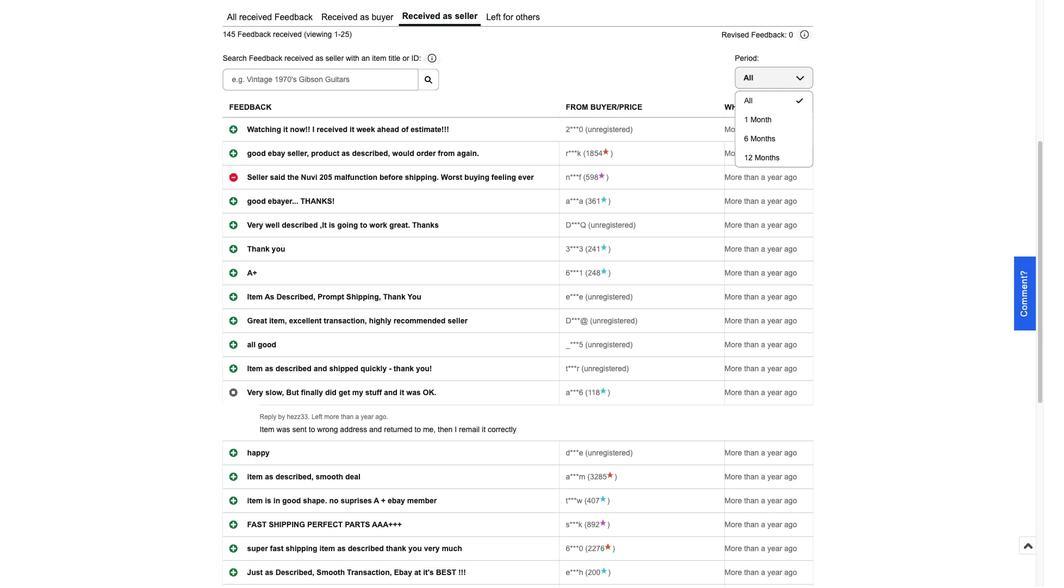 Task type: describe. For each thing, give the bounding box(es) containing it.
item as described, prompt shipping, thank you
[[247, 293, 421, 301]]

feedback replied by seller hezz33. element
[[260, 414, 308, 421]]

prompt
[[318, 293, 344, 301]]

received up product
[[317, 125, 348, 134]]

a for e***e
[[761, 293, 765, 301]]

item right an
[[372, 55, 386, 63]]

( 892
[[582, 521, 600, 529]]

very for very well described ,it is going to work great.    thanks
[[247, 221, 263, 229]]

361
[[588, 197, 601, 206]]

0 horizontal spatial i
[[312, 125, 315, 134]]

more than a year ago for r***k
[[725, 149, 797, 158]]

ago for d***e
[[784, 449, 797, 457]]

feedback left by buyer. element for good ebayer... thanks!
[[566, 197, 583, 206]]

a for e***h
[[761, 569, 765, 577]]

it left the now!!
[[283, 125, 288, 134]]

12 months
[[744, 154, 780, 162]]

item,
[[269, 317, 287, 325]]

more for n***f
[[725, 173, 742, 182]]

a***a
[[566, 197, 583, 206]]

a for s***k
[[761, 521, 765, 529]]

a for r***k
[[761, 149, 765, 158]]

very for very slow, but finally did get my stuff and it was ok.
[[247, 389, 263, 397]]

this feedback left by user who is no longer registered. element for d***@ ( unregistered )
[[593, 317, 635, 325]]

very well described ,it is going to work great.    thanks
[[247, 221, 439, 229]]

seller
[[247, 173, 268, 182]]

the
[[287, 173, 299, 182]]

received down all received feedback button
[[273, 30, 302, 39]]

241
[[588, 245, 601, 253]]

item is in good shape. no suprises a + ebay member
[[247, 497, 437, 505]]

watching
[[247, 125, 281, 134]]

period:
[[735, 54, 759, 63]]

work
[[369, 221, 387, 229]]

great item, excellent transaction, highly recommended seller element
[[247, 317, 468, 325]]

item for item as described and shipped quickly - thank you!
[[247, 365, 263, 373]]

more
[[324, 414, 339, 421]]

comment?
[[1019, 270, 1029, 317]]

( right t***r
[[582, 365, 584, 373]]

more than a year ago element for d***q
[[725, 221, 797, 229]]

598
[[586, 173, 598, 182]]

ago for r***k
[[784, 149, 797, 158]]

t***w
[[566, 497, 582, 505]]

all for all popup button
[[744, 74, 753, 82]]

than for s***k
[[744, 521, 759, 529]]

an
[[361, 55, 370, 63]]

more for 2***0
[[725, 125, 742, 134]]

than for 3***3
[[744, 245, 759, 253]]

( right d***@
[[590, 317, 593, 325]]

more than a year ago element for 2***0
[[725, 125, 797, 134]]

more than a year ago for s***k
[[725, 521, 797, 529]]

feedback left by buyer. element for very slow, but finally did get my stuff and it was ok.
[[566, 389, 583, 397]]

received for received as seller
[[402, 11, 440, 21]]

you!
[[416, 365, 432, 373]]

ago for d***q
[[784, 221, 797, 229]]

fast
[[270, 545, 284, 553]]

would
[[392, 149, 414, 158]]

than inside reply by hezz33 . left more than a year ago. item was sent to wrong address and returned to me,  then i remail it correctly
[[341, 414, 354, 421]]

transaction,
[[324, 317, 367, 325]]

more than a year ago element for t***r
[[725, 365, 797, 373]]

more than a year ago element for d***e
[[725, 449, 797, 457]]

e***e ( unregistered )
[[566, 293, 633, 301]]

year for _***5
[[767, 341, 782, 349]]

more than a year ago element for _***5
[[725, 341, 797, 349]]

quickly
[[361, 365, 387, 373]]

407
[[587, 497, 600, 505]]

feedback left by buyer. element for seller said the nuvi 205 malfunction before shipping. worst buying feeling ever
[[566, 173, 581, 182]]

d***e
[[566, 449, 583, 457]]

all inside button
[[227, 12, 237, 22]]

a for t***r
[[761, 365, 765, 373]]

from buyer/price element
[[566, 103, 642, 112]]

feedback left by buyer. element for very well described ,it is going to work great.    thanks
[[566, 221, 586, 229]]

0 horizontal spatial thank
[[247, 245, 270, 253]]

it left ok.
[[400, 389, 404, 397]]

thanks!
[[300, 197, 335, 206]]

select the feedback time period you want to see element
[[735, 54, 759, 63]]

good right all
[[258, 341, 276, 349]]

more than a year ago element for 6***1
[[725, 269, 797, 277]]

6***0
[[566, 545, 583, 553]]

very slow, but finally did get my stuff and it was ok. element
[[247, 389, 436, 397]]

search
[[223, 55, 247, 63]]

0 horizontal spatial and
[[314, 365, 327, 373]]

feedback left by buyer. element for a+
[[566, 269, 583, 277]]

1 horizontal spatial to
[[360, 221, 367, 229]]

year for r***k
[[767, 149, 782, 158]]

all received feedback
[[227, 12, 313, 22]]

3285
[[590, 473, 607, 481]]

for
[[503, 12, 513, 22]]

shipping
[[286, 545, 317, 553]]

year inside reply by hezz33 . left more than a year ago. item was sent to wrong address and returned to me,  then i remail it correctly
[[361, 414, 374, 421]]

more than a year ago element for d***@
[[725, 317, 797, 325]]

more than a year ago for 3***3
[[725, 245, 797, 253]]

more for a***6
[[725, 389, 742, 397]]

( right a***a
[[585, 197, 588, 206]]

super fast shipping item as described thank you very much
[[247, 545, 462, 553]]

( right e***e
[[585, 293, 588, 301]]

than for d***e
[[744, 449, 759, 457]]

more for e***h
[[725, 569, 742, 577]]

1 vertical spatial thank
[[386, 545, 406, 553]]

item left "in" at the bottom left of the page
[[247, 497, 263, 505]]

fast
[[247, 521, 267, 529]]

2 vertical spatial seller
[[448, 317, 468, 325]]

1 horizontal spatial thank
[[383, 293, 406, 301]]

( right a***m
[[587, 473, 590, 481]]

ago for 3***3
[[784, 245, 797, 253]]

1 vertical spatial ebay
[[388, 497, 405, 505]]

seller said the nuvi 205 malfunction before shipping. worst buying feeling ever
[[247, 173, 534, 182]]

received inside button
[[239, 12, 272, 22]]

than for t***w
[[744, 497, 759, 505]]

ago for d***@
[[784, 317, 797, 325]]

received as buyer button
[[318, 8, 397, 26]]

feedback left by buyer. element for happy
[[566, 449, 583, 457]]

( right 3***3
[[585, 245, 588, 253]]

reply
[[260, 414, 276, 421]]

feedback inside button
[[274, 12, 313, 22]]

item down happy element
[[247, 473, 263, 481]]

watching it now!! i received it week ahead of estimate!!! element
[[247, 125, 449, 134]]

1-
[[334, 30, 341, 39]]

ago for t***r
[[784, 365, 797, 373]]

feedback left by buyer. element for item is in good shape. no suprises a + ebay member
[[566, 497, 582, 505]]

year for 2***0
[[767, 125, 782, 134]]

-
[[389, 365, 391, 373]]

received as buyer
[[321, 12, 393, 22]]

2 horizontal spatial and
[[384, 389, 397, 397]]

ebay
[[394, 569, 412, 577]]

returned
[[384, 426, 412, 434]]

more than a year ago for t***w
[[725, 497, 797, 505]]

said
[[270, 173, 285, 182]]

smooth
[[317, 569, 345, 577]]

again.
[[457, 149, 479, 158]]

revised
[[722, 31, 749, 39]]

more for d***@
[[725, 317, 742, 325]]

it inside reply by hezz33 . left more than a year ago. item was sent to wrong address and returned to me,  then i remail it correctly
[[482, 426, 486, 434]]

more than a year ago for t***r
[[725, 365, 797, 373]]

( right t***w
[[584, 497, 587, 505]]

received down the 145 feedback received (viewing 1-25)
[[284, 55, 313, 63]]

as inside "button"
[[360, 12, 369, 22]]

hezz33
[[287, 414, 308, 421]]

others
[[516, 12, 540, 22]]

correctly
[[488, 426, 517, 434]]

than for a***a
[[744, 197, 759, 206]]

( 2276
[[583, 545, 605, 553]]

( right e***h
[[585, 569, 588, 577]]

,it
[[320, 221, 327, 229]]

more than a year ago for d***e
[[725, 449, 797, 457]]

_***5
[[566, 341, 583, 349]]

than for n***f
[[744, 173, 759, 182]]

smooth
[[316, 473, 343, 481]]

than for d***@
[[744, 317, 759, 325]]

0 horizontal spatial described,
[[276, 473, 314, 481]]

as inside button
[[443, 11, 452, 21]]

a for 2***0
[[761, 125, 765, 134]]

1 vertical spatial seller
[[326, 55, 344, 63]]

2 vertical spatial described
[[348, 545, 384, 553]]

ever
[[518, 173, 534, 182]]

25)
[[341, 30, 352, 39]]

and inside reply by hezz33 . left more than a year ago. item was sent to wrong address and returned to me,  then i remail it correctly
[[369, 426, 382, 434]]

( right 2***0
[[585, 125, 588, 134]]

happy element
[[247, 449, 270, 457]]

more for _***5
[[725, 341, 742, 349]]

feedback left by buyer. element for thank you
[[566, 245, 583, 253]]

all good
[[247, 341, 276, 349]]

more for t***r
[[725, 365, 742, 373]]

a inside reply by hezz33 . left more than a year ago. item was sent to wrong address and returned to me,  then i remail it correctly
[[355, 414, 359, 421]]

than for 6***0
[[744, 545, 759, 553]]

d***q
[[566, 221, 586, 229]]

feedback left by buyer. element for just as described, smooth transaction, ebay at it's best !!!
[[566, 569, 583, 577]]

id:
[[411, 55, 421, 63]]

0 vertical spatial you
[[272, 245, 285, 253]]

ago for s***k
[[784, 521, 797, 529]]

year for d***@
[[767, 317, 782, 325]]

aaa+++
[[372, 521, 402, 529]]

feedback left by buyer. element for item as described, prompt shipping, thank you
[[566, 293, 583, 301]]

more than a year ago for a***6
[[725, 389, 797, 397]]

than for a***m
[[744, 473, 759, 481]]

1 vertical spatial is
[[265, 497, 271, 505]]

+
[[381, 497, 386, 505]]

a for a***6
[[761, 389, 765, 397]]

me,
[[423, 426, 436, 434]]

very
[[424, 545, 440, 553]]

a for d***@
[[761, 317, 765, 325]]

perfect
[[307, 521, 343, 529]]

was inside reply by hezz33 . left more than a year ago. item was sent to wrong address and returned to me,  then i remail it correctly
[[277, 426, 290, 434]]

best
[[436, 569, 456, 577]]

described, for prompt
[[276, 293, 315, 301]]

more than a year ago element for s***k
[[725, 521, 797, 529]]

than for a***6
[[744, 389, 759, 397]]

feedback for search
[[249, 55, 282, 63]]

a for a***m
[[761, 473, 765, 481]]

received for received as buyer
[[321, 12, 358, 22]]

item as described and shipped quickly - thank you!
[[247, 365, 432, 373]]

e***e
[[566, 293, 583, 301]]

than for 6***1
[[744, 269, 759, 277]]

feedback element
[[229, 103, 272, 112]]

year for 3***3
[[767, 245, 782, 253]]

from
[[438, 149, 455, 158]]

( right _***5
[[585, 341, 588, 349]]

fast shipping perfect parts aaa+++ element
[[247, 521, 402, 529]]

more than a year ago for d***q
[[725, 221, 797, 229]]

d***q ( unregistered )
[[566, 221, 636, 229]]

received as seller button
[[399, 8, 481, 26]]

feedback left by buyer. element for item as described and shipped quickly - thank you!
[[566, 365, 579, 373]]

good up seller
[[247, 149, 266, 158]]

892
[[587, 521, 600, 529]]

( right d***e
[[585, 449, 588, 457]]

( right "n***f"
[[583, 173, 586, 182]]

1 vertical spatial you
[[408, 545, 422, 553]]

( right 6***0
[[585, 545, 588, 553]]



Task type: locate. For each thing, give the bounding box(es) containing it.
feedback left by buyer. element up t***r
[[566, 341, 583, 349]]

when element
[[725, 103, 748, 112]]

1 horizontal spatial left
[[486, 12, 501, 22]]

feedback left by buyer. element containing _***5
[[566, 341, 583, 349]]

seller inside button
[[455, 11, 478, 21]]

remail
[[459, 426, 480, 434]]

9 more from the top
[[725, 317, 742, 325]]

get
[[339, 389, 350, 397]]

just as described, smooth transaction, ebay at it's best !!! element
[[247, 569, 466, 577]]

feedback left by buyer. element down _***5
[[566, 365, 579, 373]]

unregistered for 2***0 ( unregistered )
[[588, 125, 630, 134]]

feedback left by buyer. element for super fast shipping item as described thank you very much
[[566, 545, 583, 553]]

16 more than a year ago from the top
[[725, 521, 797, 529]]

feedback left by buyer. element containing a***a
[[566, 197, 583, 206]]

0 vertical spatial and
[[314, 365, 327, 373]]

14 feedback left by buyer. element from the top
[[566, 473, 585, 481]]

a for a***a
[[761, 197, 765, 206]]

3 more than a year ago from the top
[[725, 173, 797, 182]]

months right 12
[[755, 154, 780, 162]]

16 ago from the top
[[784, 521, 797, 529]]

3 ago from the top
[[784, 173, 797, 182]]

7 more than a year ago from the top
[[725, 269, 797, 277]]

months for 12 months
[[755, 154, 780, 162]]

good down seller
[[247, 197, 266, 206]]

2 vertical spatial item
[[260, 426, 274, 434]]

5 more than a year ago element from the top
[[725, 221, 797, 229]]

12 more from the top
[[725, 389, 742, 397]]

parts
[[345, 521, 370, 529]]

2***0
[[566, 125, 583, 134]]

left right .
[[312, 414, 322, 421]]

year for 6***0
[[767, 545, 782, 553]]

0 horizontal spatial is
[[265, 497, 271, 505]]

( 200
[[583, 569, 601, 577]]

good ebayer... thanks! element
[[247, 197, 335, 206]]

suprises
[[341, 497, 372, 505]]

left inside button
[[486, 12, 501, 22]]

unregistered for d***q ( unregistered )
[[591, 221, 633, 229]]

very well described ,it is going to work great.    thanks element
[[247, 221, 439, 229]]

this feedback left by user who is no longer registered. element up d***@ ( unregistered )
[[588, 293, 630, 301]]

14 ago from the top
[[784, 473, 797, 481]]

(viewing
[[304, 30, 332, 39]]

thank you element
[[247, 245, 285, 253]]

unregistered down 361
[[591, 221, 633, 229]]

14 more than a year ago element from the top
[[725, 473, 797, 481]]

item was sent to wrong address and returned to me,  then i remail it correctly element
[[260, 426, 517, 434]]

feedback left by buyer. element
[[566, 125, 583, 134], [566, 149, 581, 158], [566, 173, 581, 182], [566, 197, 583, 206], [566, 221, 586, 229], [566, 245, 583, 253], [566, 269, 583, 277], [566, 293, 583, 301], [566, 317, 588, 325], [566, 341, 583, 349], [566, 365, 579, 373], [566, 389, 583, 397], [566, 449, 583, 457], [566, 473, 585, 481], [566, 497, 582, 505], [566, 521, 582, 529], [566, 545, 583, 553], [566, 569, 583, 577]]

unregistered for d***e ( unregistered )
[[588, 449, 630, 457]]

1 vertical spatial very
[[247, 389, 263, 397]]

a for 6***1
[[761, 269, 765, 277]]

item down reply
[[260, 426, 274, 434]]

more than a year ago element for e***h
[[725, 569, 797, 577]]

feedback down all received feedback button
[[238, 30, 271, 39]]

feedback left by buyer. element left 598
[[566, 173, 581, 182]]

this feedback left by user who is no longer registered. element down 361
[[591, 221, 633, 229]]

13 more than a year ago element from the top
[[725, 449, 797, 457]]

good ebayer... thanks!
[[247, 197, 335, 206]]

2 feedback left by buyer. element from the top
[[566, 149, 581, 158]]

a***6
[[566, 389, 583, 397]]

ago for 2***0
[[784, 125, 797, 134]]

0 horizontal spatial received
[[321, 12, 358, 22]]

0 vertical spatial months
[[751, 135, 776, 143]]

13 more from the top
[[725, 449, 742, 457]]

very left slow,
[[247, 389, 263, 397]]

much
[[442, 545, 462, 553]]

more than a year ago element for a***6
[[725, 389, 797, 397]]

left for others button
[[483, 8, 543, 26]]

18 more from the top
[[725, 569, 742, 577]]

year for t***r
[[767, 365, 782, 373]]

9 feedback left by buyer. element from the top
[[566, 317, 588, 325]]

feedback left by buyer. element containing r***k
[[566, 149, 581, 158]]

( 248
[[583, 269, 601, 277]]

11 more from the top
[[725, 365, 742, 373]]

18 feedback left by buyer. element from the top
[[566, 569, 583, 577]]

item as described, smooth deal
[[247, 473, 361, 481]]

(
[[585, 125, 588, 134], [583, 149, 586, 158], [583, 173, 586, 182], [585, 197, 588, 206], [588, 221, 591, 229], [585, 245, 588, 253], [585, 269, 588, 277], [585, 293, 588, 301], [590, 317, 593, 325], [585, 341, 588, 349], [582, 365, 584, 373], [585, 389, 588, 397], [585, 449, 588, 457], [587, 473, 590, 481], [584, 497, 587, 505], [584, 521, 587, 529], [585, 545, 588, 553], [585, 569, 588, 577]]

months right 6
[[751, 135, 776, 143]]

8 feedback left by buyer. element from the top
[[566, 293, 583, 301]]

order
[[416, 149, 436, 158]]

than for e***e
[[744, 293, 759, 301]]

feedback left by buyer. element containing 3***3
[[566, 245, 583, 253]]

13 ago from the top
[[784, 449, 797, 457]]

than for r***k
[[744, 149, 759, 158]]

ebay left the seller,
[[268, 149, 285, 158]]

15 ago from the top
[[784, 497, 797, 505]]

18 more than a year ago element from the top
[[725, 569, 797, 577]]

feedback left by buyer. element down from
[[566, 125, 583, 134]]

1 more than a year ago from the top
[[725, 125, 797, 134]]

a+
[[247, 269, 257, 277]]

205
[[320, 173, 332, 182]]

this feedback left by user who is no longer registered. element down d***@ ( unregistered )
[[588, 341, 630, 349]]

feedback left by buyer. element containing n***f
[[566, 173, 581, 182]]

to left me,
[[415, 426, 421, 434]]

highly
[[369, 317, 391, 325]]

unregistered for d***@ ( unregistered )
[[593, 317, 635, 325]]

you left very
[[408, 545, 422, 553]]

unregistered up 3285
[[588, 449, 630, 457]]

0 vertical spatial left
[[486, 12, 501, 22]]

feedback left by buyer. element containing 6***1
[[566, 269, 583, 277]]

ago for e***e
[[784, 293, 797, 301]]

more than a year ago for _***5
[[725, 341, 797, 349]]

feedback left by buyer. element containing d***q
[[566, 221, 586, 229]]

14 more than a year ago from the top
[[725, 473, 797, 481]]

2276
[[588, 545, 605, 553]]

left for others
[[486, 12, 540, 22]]

unregistered
[[588, 125, 630, 134], [591, 221, 633, 229], [588, 293, 630, 301], [593, 317, 635, 325], [588, 341, 630, 349], [584, 365, 626, 373], [588, 449, 630, 457]]

feedback left by buyer. element containing a***6
[[566, 389, 583, 397]]

seller said the nuvi 205 malfunction before shipping. worst buying feeling ever element
[[247, 173, 534, 182]]

left
[[486, 12, 501, 22], [312, 414, 322, 421]]

it left week
[[350, 125, 354, 134]]

0 horizontal spatial to
[[309, 426, 315, 434]]

0 vertical spatial was
[[406, 389, 421, 397]]

8 more than a year ago from the top
[[725, 293, 797, 301]]

1 horizontal spatial i
[[455, 426, 457, 434]]

item down all
[[247, 365, 263, 373]]

more than a year ago element for r***k
[[725, 149, 797, 158]]

2 very from the top
[[247, 389, 263, 397]]

year for t***w
[[767, 497, 782, 505]]

0 vertical spatial described,
[[352, 149, 390, 158]]

12 more than a year ago element from the top
[[725, 389, 797, 397]]

described
[[282, 221, 318, 229], [276, 365, 311, 373], [348, 545, 384, 553]]

a for _***5
[[761, 341, 765, 349]]

17 more than a year ago from the top
[[725, 545, 797, 553]]

6 feedback left by buyer. element from the top
[[566, 245, 583, 253]]

6
[[744, 135, 748, 143]]

more for s***k
[[725, 521, 742, 529]]

9 ago from the top
[[784, 317, 797, 325]]

and right the stuff
[[384, 389, 397, 397]]

this feedback left by user who is no longer registered. element down e***e ( unregistered )
[[593, 317, 635, 325]]

feedback left by buyer. element containing e***h
[[566, 569, 583, 577]]

16 more from the top
[[725, 521, 742, 529]]

list box containing all
[[735, 91, 813, 168]]

3 feedback left by buyer. element from the top
[[566, 173, 581, 182]]

seller right recommended
[[448, 317, 468, 325]]

0 vertical spatial seller
[[455, 11, 478, 21]]

d***@ ( unregistered )
[[566, 317, 637, 325]]

6 more than a year ago from the top
[[725, 245, 797, 253]]

17 more from the top
[[725, 545, 742, 553]]

unregistered for _***5 ( unregistered )
[[588, 341, 630, 349]]

all
[[247, 341, 256, 349]]

( right a***6
[[585, 389, 588, 397]]

1 horizontal spatial and
[[369, 426, 382, 434]]

1 vertical spatial feedback
[[238, 30, 271, 39]]

feedback left by buyer. element containing 6***0
[[566, 545, 583, 553]]

145 feedback received (viewing 1-25)
[[223, 30, 352, 39]]

buying
[[464, 173, 489, 182]]

good ebay seller, product as described, would order from again. element
[[247, 149, 479, 158]]

received up 1-
[[321, 12, 358, 22]]

a+ element
[[247, 269, 257, 277]]

feedback left by buyer. element containing d***@
[[566, 317, 588, 325]]

4 more from the top
[[725, 197, 742, 206]]

feedback left by buyer. element left the 118
[[566, 389, 583, 397]]

month
[[751, 116, 772, 124]]

described up transaction,
[[348, 545, 384, 553]]

1 horizontal spatial was
[[406, 389, 421, 397]]

a for n***f
[[761, 173, 765, 182]]

2 more than a year ago element from the top
[[725, 149, 797, 158]]

10 more than a year ago from the top
[[725, 341, 797, 349]]

17 feedback left by buyer. element from the top
[[566, 545, 583, 553]]

more than a year ago for e***e
[[725, 293, 797, 301]]

thank up ebay
[[386, 545, 406, 553]]

16 feedback left by buyer. element from the top
[[566, 521, 582, 529]]

seller left with
[[326, 55, 344, 63]]

3 more than a year ago element from the top
[[725, 173, 797, 182]]

10 more from the top
[[725, 341, 742, 349]]

1 vertical spatial left
[[312, 414, 322, 421]]

15 more than a year ago element from the top
[[725, 497, 797, 505]]

year for a***m
[[767, 473, 782, 481]]

1 vertical spatial and
[[384, 389, 397, 397]]

0 vertical spatial item
[[247, 293, 263, 301]]

2 vertical spatial all
[[744, 97, 753, 105]]

ahead
[[377, 125, 399, 134]]

described, up the excellent
[[276, 293, 315, 301]]

ago for a***m
[[784, 473, 797, 481]]

all down period:
[[744, 74, 753, 82]]

recommended
[[394, 317, 446, 325]]

1 ago from the top
[[784, 125, 797, 134]]

but
[[286, 389, 299, 397]]

item
[[372, 55, 386, 63], [247, 473, 263, 481], [247, 497, 263, 505], [319, 545, 335, 553]]

4 more than a year ago element from the top
[[725, 197, 797, 206]]

feedback left by buyer. element down 6***1
[[566, 293, 583, 301]]

week
[[356, 125, 375, 134]]

unregistered down e***e ( unregistered )
[[593, 317, 635, 325]]

feedback left by buyer. element up a***m
[[566, 449, 583, 457]]

now!!
[[290, 125, 310, 134]]

more than a year ago for d***@
[[725, 317, 797, 325]]

15 more than a year ago from the top
[[725, 497, 797, 505]]

described, down shipping
[[276, 569, 314, 577]]

7 more than a year ago element from the top
[[725, 269, 797, 277]]

more than a year ago element
[[725, 125, 797, 134], [725, 149, 797, 158], [725, 173, 797, 182], [725, 197, 797, 206], [725, 221, 797, 229], [725, 245, 797, 253], [725, 269, 797, 277], [725, 293, 797, 301], [725, 317, 797, 325], [725, 341, 797, 349], [725, 365, 797, 373], [725, 389, 797, 397], [725, 449, 797, 457], [725, 473, 797, 481], [725, 497, 797, 505], [725, 521, 797, 529], [725, 545, 797, 553], [725, 569, 797, 577]]

product
[[311, 149, 339, 158]]

this feedback left by user who is no longer registered. element
[[588, 125, 630, 134], [591, 221, 633, 229], [588, 293, 630, 301], [593, 317, 635, 325], [588, 341, 630, 349], [584, 365, 626, 373], [588, 449, 630, 457]]

0 vertical spatial described
[[282, 221, 318, 229]]

10 ago from the top
[[784, 341, 797, 349]]

r***k
[[566, 149, 581, 158]]

by
[[278, 414, 285, 421]]

4 feedback left by buyer. element from the top
[[566, 197, 583, 206]]

received inside received as buyer "button"
[[321, 12, 358, 22]]

described, up "in" at the bottom left of the page
[[276, 473, 314, 481]]

18 more than a year ago from the top
[[725, 569, 797, 577]]

200
[[588, 569, 601, 577]]

1 horizontal spatial described,
[[352, 149, 390, 158]]

0 vertical spatial all
[[227, 12, 237, 22]]

118
[[588, 389, 600, 397]]

more for r***k
[[725, 149, 742, 158]]

18 ago from the top
[[784, 569, 797, 577]]

feedback left by buyer. element left 2276
[[566, 545, 583, 553]]

then
[[438, 426, 453, 434]]

7 feedback left by buyer. element from the top
[[566, 269, 583, 277]]

( right r***k
[[583, 149, 586, 158]]

17 more than a year ago element from the top
[[725, 545, 797, 553]]

feedback left by buyer. element left 248
[[566, 269, 583, 277]]

0 vertical spatial described,
[[276, 293, 315, 301]]

0 horizontal spatial left
[[312, 414, 322, 421]]

year for a***a
[[767, 197, 782, 206]]

i inside reply by hezz33 . left more than a year ago. item was sent to wrong address and returned to me,  then i remail it correctly
[[455, 426, 457, 434]]

year for e***e
[[767, 293, 782, 301]]

left inside reply by hezz33 . left more than a year ago. item was sent to wrong address and returned to me,  then i remail it correctly
[[312, 414, 322, 421]]

8 more than a year ago element from the top
[[725, 293, 797, 301]]

more for d***q
[[725, 221, 742, 229]]

item for item as described, prompt shipping, thank you
[[247, 293, 263, 301]]

ebay right +
[[388, 497, 405, 505]]

2 vertical spatial feedback
[[249, 55, 282, 63]]

12 ago from the top
[[784, 389, 797, 397]]

feedback left by buyer. element left 200
[[566, 569, 583, 577]]

10 feedback left by buyer. element from the top
[[566, 341, 583, 349]]

( 407
[[582, 497, 600, 505]]

unregistered down _***5 ( unregistered )
[[584, 365, 626, 373]]

well
[[265, 221, 280, 229]]

feedback left by buyer. element for watching it now!! i received it week ahead of estimate!!!
[[566, 125, 583, 134]]

248
[[588, 269, 601, 277]]

6 ago from the top
[[784, 245, 797, 253]]

to
[[360, 221, 367, 229], [309, 426, 315, 434], [415, 426, 421, 434]]

( right s***k
[[584, 521, 587, 529]]

6 more than a year ago element from the top
[[725, 245, 797, 253]]

good right "in" at the bottom left of the page
[[282, 497, 301, 505]]

17 ago from the top
[[784, 545, 797, 553]]

5 more from the top
[[725, 221, 742, 229]]

2 more from the top
[[725, 149, 742, 158]]

1 very from the top
[[247, 221, 263, 229]]

this feedback left by user who is no longer registered. element up 3285
[[588, 449, 630, 457]]

feedback left by buyer. element for all good
[[566, 341, 583, 349]]

just
[[247, 569, 263, 577]]

1 feedback left by buyer. element from the top
[[566, 125, 583, 134]]

is left "in" at the bottom left of the page
[[265, 497, 271, 505]]

13 feedback left by buyer. element from the top
[[566, 449, 583, 457]]

4 more than a year ago from the top
[[725, 197, 797, 206]]

item inside reply by hezz33 . left more than a year ago. item was sent to wrong address and returned to me,  then i remail it correctly
[[260, 426, 274, 434]]

feedback left by buyer. element left 361
[[566, 197, 583, 206]]

feedback left by buyer. element for fast shipping perfect parts aaa+++
[[566, 521, 582, 529]]

item as described, smooth deal element
[[247, 473, 361, 481]]

feedback left by buyer. element down e***e
[[566, 317, 588, 325]]

left left for
[[486, 12, 501, 22]]

unregistered down d***@ ( unregistered )
[[588, 341, 630, 349]]

2 horizontal spatial to
[[415, 426, 421, 434]]

12 feedback left by buyer. element from the top
[[566, 389, 583, 397]]

ago for 6***1
[[784, 269, 797, 277]]

feedback left by buyer. element containing s***k
[[566, 521, 582, 529]]

this feedback left by user who is no longer registered. element for t***r ( unregistered )
[[584, 365, 626, 373]]

15 feedback left by buyer. element from the top
[[566, 497, 582, 505]]

1 more than a year ago element from the top
[[725, 125, 797, 134]]

11 feedback left by buyer. element from the top
[[566, 365, 579, 373]]

1 vertical spatial described,
[[276, 473, 314, 481]]

item is in good shape. no suprises a + ebay member element
[[247, 497, 437, 505]]

1 vertical spatial months
[[755, 154, 780, 162]]

feedback left by buyer. element containing 2***0
[[566, 125, 583, 134]]

0 horizontal spatial was
[[277, 426, 290, 434]]

more than a year ago element for 6***0
[[725, 545, 797, 553]]

feedback right search
[[249, 55, 282, 63]]

slow,
[[265, 389, 284, 397]]

was left ok.
[[406, 389, 421, 397]]

ago.
[[375, 414, 388, 421]]

feedback left by buyer. element for item as described, smooth deal
[[566, 473, 585, 481]]

8 ago from the top
[[784, 293, 797, 301]]

more than a year ago element for t***w
[[725, 497, 797, 505]]

unregistered down from buyer/price element
[[588, 125, 630, 134]]

more than a year ago for a***a
[[725, 197, 797, 206]]

you down well
[[272, 245, 285, 253]]

of
[[401, 125, 408, 134]]

thank right -
[[394, 365, 414, 373]]

thank left you
[[383, 293, 406, 301]]

d***@
[[566, 317, 588, 325]]

feedback left by buyer. element containing t***w
[[566, 497, 582, 505]]

feedback left by buyer. element left 1854
[[566, 149, 581, 158]]

more than a year ago element for n***f
[[725, 173, 797, 182]]

received right "buyer"
[[402, 11, 440, 21]]

this feedback left by user who is no longer registered. element for 2***0 ( unregistered )
[[588, 125, 630, 134]]

5 feedback left by buyer. element from the top
[[566, 221, 586, 229]]

more than a year ago element for a***m
[[725, 473, 797, 481]]

or
[[403, 55, 409, 63]]

more
[[725, 125, 742, 134], [725, 149, 742, 158], [725, 173, 742, 182], [725, 197, 742, 206], [725, 221, 742, 229], [725, 245, 742, 253], [725, 269, 742, 277], [725, 293, 742, 301], [725, 317, 742, 325], [725, 341, 742, 349], [725, 365, 742, 373], [725, 389, 742, 397], [725, 449, 742, 457], [725, 473, 742, 481], [725, 497, 742, 505], [725, 521, 742, 529], [725, 545, 742, 553], [725, 569, 742, 577]]

ago for e***h
[[784, 569, 797, 577]]

feedback up the 145 feedback received (viewing 1-25)
[[274, 12, 313, 22]]

a for 3***3
[[761, 245, 765, 253]]

thank
[[394, 365, 414, 373], [386, 545, 406, 553]]

)
[[630, 125, 633, 134], [610, 149, 613, 158], [606, 173, 609, 182], [608, 197, 611, 206], [633, 221, 636, 229], [608, 245, 611, 253], [608, 269, 611, 277], [630, 293, 633, 301], [635, 317, 637, 325], [630, 341, 633, 349], [626, 365, 629, 373], [608, 389, 610, 397], [630, 449, 633, 457], [615, 473, 617, 481], [607, 497, 610, 505], [607, 521, 610, 529], [612, 545, 615, 553], [608, 569, 611, 577]]

6 more from the top
[[725, 245, 742, 253]]

1 horizontal spatial received
[[402, 11, 440, 21]]

1 vertical spatial described,
[[276, 569, 314, 577]]

1 vertical spatial item
[[247, 365, 263, 373]]

great item, excellent transaction, highly recommended seller
[[247, 317, 468, 325]]

feedback for 145
[[238, 30, 271, 39]]

a for d***q
[[761, 221, 765, 229]]

described, for smooth
[[276, 569, 314, 577]]

3***3
[[566, 245, 583, 253]]

feeling
[[492, 173, 516, 182]]

item as described and shipped quickly - thank you! element
[[247, 365, 432, 373]]

10 more than a year ago element from the top
[[725, 341, 797, 349]]

shipping.
[[405, 173, 439, 182]]

unregistered for t***r ( unregistered )
[[584, 365, 626, 373]]

16 more than a year ago element from the top
[[725, 521, 797, 529]]

0 vertical spatial i
[[312, 125, 315, 134]]

sent
[[292, 426, 307, 434]]

very
[[247, 221, 263, 229], [247, 389, 263, 397]]

item down perfect
[[319, 545, 335, 553]]

1 horizontal spatial is
[[329, 221, 335, 229]]

ago for 6***0
[[784, 545, 797, 553]]

11 more than a year ago from the top
[[725, 365, 797, 373]]

1 vertical spatial described
[[276, 365, 311, 373]]

2***0 ( unregistered )
[[566, 125, 633, 134]]

described for ,it
[[282, 221, 318, 229]]

left more than a year ago. element
[[312, 414, 388, 421]]

ago for _***5
[[784, 341, 797, 349]]

feedback left by buyer. element containing e***e
[[566, 293, 583, 301]]

0 vertical spatial thank
[[247, 245, 270, 253]]

i right then
[[455, 426, 457, 434]]

item left 'as'
[[247, 293, 263, 301]]

0 horizontal spatial you
[[272, 245, 285, 253]]

14 more from the top
[[725, 473, 742, 481]]

than for 2***0
[[744, 125, 759, 134]]

feedback left by buyer. element containing a***m
[[566, 473, 585, 481]]

more than a year ago for a***m
[[725, 473, 797, 481]]

t***r ( unregistered )
[[566, 365, 629, 373]]

7 ago from the top
[[784, 269, 797, 277]]

1 vertical spatial i
[[455, 426, 457, 434]]

feedback left by buyer. element left '407'
[[566, 497, 582, 505]]

no
[[329, 497, 339, 505]]

all for list box containing all
[[744, 97, 753, 105]]

thank you
[[247, 245, 285, 253]]

0 horizontal spatial ebay
[[268, 149, 285, 158]]

feedback left by buyer. element for good ebay seller, product as described, would order from again.
[[566, 149, 581, 158]]

0 vertical spatial is
[[329, 221, 335, 229]]

ebayer...
[[268, 197, 298, 206]]

.
[[308, 414, 310, 421]]

described left ,it
[[282, 221, 318, 229]]

8 more from the top
[[725, 293, 742, 301]]

11 ago from the top
[[784, 365, 797, 373]]

a for 6***0
[[761, 545, 765, 553]]

t***r
[[566, 365, 579, 373]]

( right the d***q
[[588, 221, 591, 229]]

and left shipped
[[314, 365, 327, 373]]

ago for t***w
[[784, 497, 797, 505]]

all good element
[[247, 341, 276, 349]]

a for d***e
[[761, 449, 765, 457]]

0 vertical spatial very
[[247, 221, 263, 229]]

a***m
[[566, 473, 585, 481]]

is right ,it
[[329, 221, 335, 229]]

0 vertical spatial thank
[[394, 365, 414, 373]]

0 vertical spatial feedback
[[274, 12, 313, 22]]

5 ago from the top
[[784, 221, 797, 229]]

1 horizontal spatial you
[[408, 545, 422, 553]]

unregistered for e***e ( unregistered )
[[588, 293, 630, 301]]

feedback left by buyer. element for great item, excellent transaction, highly recommended seller
[[566, 317, 588, 325]]

2 ago from the top
[[784, 149, 797, 158]]

5 more than a year ago from the top
[[725, 221, 797, 229]]

1 horizontal spatial ebay
[[388, 497, 405, 505]]

( 361
[[583, 197, 601, 206]]

all received feedback button
[[224, 8, 316, 26]]

to right "sent"
[[309, 426, 315, 434]]

shipping
[[269, 521, 305, 529]]

described, down week
[[352, 149, 390, 158]]

( right 6***1
[[585, 269, 588, 277]]

4 ago from the top
[[784, 197, 797, 206]]

9 more than a year ago element from the top
[[725, 317, 797, 325]]

super fast shipping item as described thank you very much element
[[247, 545, 462, 553]]

1 vertical spatial thank
[[383, 293, 406, 301]]

15 more from the top
[[725, 497, 742, 505]]

( 1854
[[581, 149, 603, 158]]

in
[[273, 497, 280, 505]]

feedback left by buyer. element left 241
[[566, 245, 583, 253]]

9 more than a year ago from the top
[[725, 317, 797, 325]]

received inside received as seller button
[[402, 11, 440, 21]]

and down ago.
[[369, 426, 382, 434]]

13 more than a year ago from the top
[[725, 449, 797, 457]]

this feedback left by user who is no longer registered. element for _***5 ( unregistered )
[[588, 341, 630, 349]]

described up but
[[276, 365, 311, 373]]

feedback left by buyer. element containing d***e
[[566, 449, 583, 457]]

thank up 'a+'
[[247, 245, 270, 253]]

feedback left by buyer. element left 3285
[[566, 473, 585, 481]]

list box
[[735, 91, 813, 168]]

unregistered up d***@ ( unregistered )
[[588, 293, 630, 301]]

3 more from the top
[[725, 173, 742, 182]]

2 vertical spatial and
[[369, 426, 382, 434]]

7 more from the top
[[725, 269, 742, 277]]

transaction,
[[347, 569, 392, 577]]

fast shipping perfect parts aaa+++
[[247, 521, 402, 529]]

0 vertical spatial ebay
[[268, 149, 285, 158]]

all inside list box
[[744, 97, 753, 105]]

received up the 145 feedback received (viewing 1-25)
[[239, 12, 272, 22]]

ago for a***a
[[784, 197, 797, 206]]

12 more than a year ago from the top
[[725, 389, 797, 397]]

all up 1
[[744, 97, 753, 105]]

this feedback left by user who is no longer registered. element down from buyer/price element
[[588, 125, 630, 134]]

i right the now!!
[[312, 125, 315, 134]]

1 more from the top
[[725, 125, 742, 134]]

e.g. Vintage 1970's Gibson Guitars text field
[[223, 69, 418, 91]]

1 vertical spatial all
[[744, 74, 753, 82]]

feedback left by buyer. element containing t***r
[[566, 365, 579, 373]]

all inside popup button
[[744, 74, 753, 82]]

( 598
[[581, 173, 598, 182]]

11 more than a year ago element from the top
[[725, 365, 797, 373]]

1 vertical spatial was
[[277, 426, 290, 434]]

2 more than a year ago from the top
[[725, 149, 797, 158]]

more for t***w
[[725, 497, 742, 505]]

item as described, prompt shipping, thank you element
[[247, 293, 421, 301]]

all
[[227, 12, 237, 22], [744, 74, 753, 82], [744, 97, 753, 105]]

ago for n***f
[[784, 173, 797, 182]]



Task type: vqa. For each thing, say whether or not it's contained in the screenshot.


